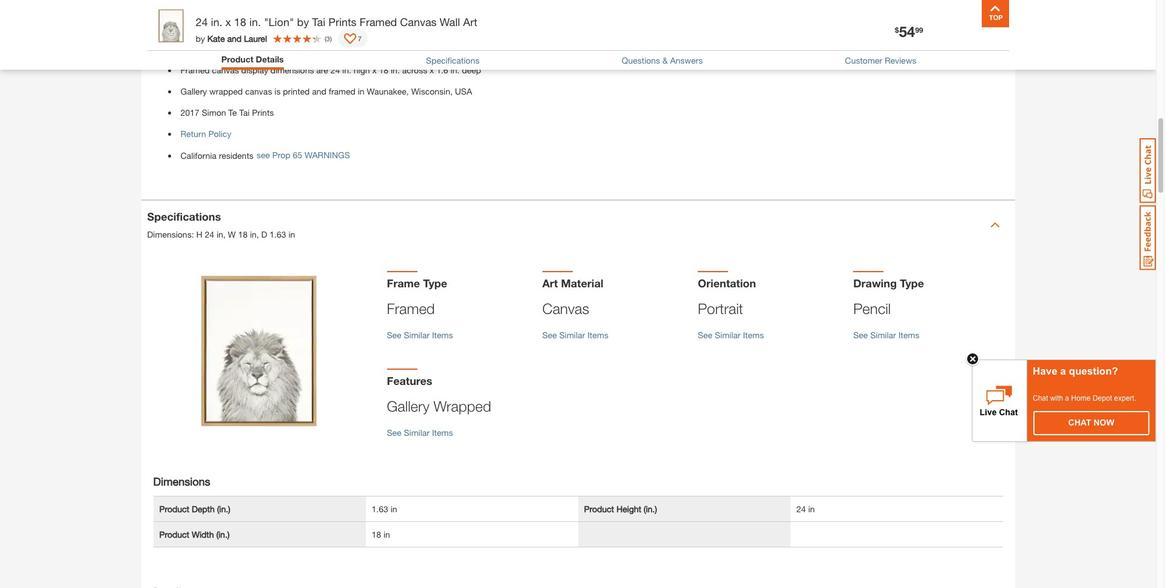 Task type: vqa. For each thing, say whether or not it's contained in the screenshot.
on
yes



Task type: locate. For each thing, give the bounding box(es) containing it.
see similar items down portrait
[[698, 330, 764, 341]]

1 vertical spatial art
[[543, 277, 558, 290]]

black down 7
[[342, 43, 362, 54]]

x right high
[[372, 65, 377, 75]]

(in.) for product width (in.)
[[216, 530, 230, 540]]

display up the deep
[[456, 43, 483, 54]]

2 horizontal spatial x
[[430, 65, 434, 75]]

in. up laurel
[[249, 15, 261, 29]]

see similar items down art material
[[543, 330, 609, 341]]

by up sawtooth
[[196, 33, 205, 43]]

similar down the pencil
[[871, 330, 897, 341]]

1 type from the left
[[423, 277, 448, 290]]

similar for framed
[[404, 330, 430, 341]]

portrait
[[698, 301, 743, 318]]

1 horizontal spatial framed
[[393, 22, 420, 32]]

1 horizontal spatial specifications
[[426, 55, 480, 65]]

display image
[[344, 33, 356, 46]]

see down gallery wrapped
[[387, 428, 402, 438]]

1 vertical spatial printed
[[283, 86, 310, 97]]

gallery down features
[[387, 398, 430, 415]]

0 vertical spatial a
[[1061, 366, 1067, 377]]

a right have
[[1061, 366, 1067, 377]]

x up by kate and laurel
[[226, 15, 231, 29]]

(in.) for product height (in.)
[[644, 504, 657, 515]]

easy
[[419, 43, 436, 54]]

hangers
[[219, 43, 250, 54]]

and
[[247, 22, 261, 32], [227, 33, 242, 43], [312, 86, 327, 97]]

0 horizontal spatial and
[[227, 33, 242, 43]]

2 type from the left
[[900, 277, 925, 290]]

features
[[387, 375, 433, 388]]

see similar items for framed
[[387, 330, 453, 341]]

1 vertical spatial framed
[[329, 86, 356, 97]]

by right '"lion"'
[[297, 15, 309, 29]]

0 vertical spatial by
[[297, 15, 309, 29]]

0 vertical spatial are
[[252, 43, 264, 54]]

1 vertical spatial canvas
[[212, 65, 239, 75]]

a
[[1061, 366, 1067, 377], [1066, 394, 1070, 403]]

18 up waunakee,
[[379, 65, 389, 75]]

a right with on the right bottom of the page
[[1066, 394, 1070, 403]]

caret image
[[990, 220, 1000, 230]]

see similar items down the pencil
[[854, 330, 920, 341]]

1 horizontal spatial wrapped
[[450, 22, 483, 32]]

by
[[297, 15, 309, 29], [196, 33, 205, 43]]

2 horizontal spatial canvas
[[486, 22, 513, 32]]

material
[[561, 277, 604, 290]]

see down portrait
[[698, 330, 713, 341]]

1 horizontal spatial prints
[[329, 15, 357, 29]]

0 horizontal spatial 1.63
[[270, 230, 286, 240]]

0 vertical spatial gallery
[[181, 86, 207, 97]]

canvas left is
[[245, 86, 272, 97]]

items up features
[[432, 330, 453, 341]]

product left the width
[[159, 530, 189, 540]]

0 vertical spatial display
[[456, 43, 483, 54]]

0 vertical spatial specifications
[[426, 55, 480, 65]]

0 horizontal spatial specifications
[[147, 210, 221, 224]]

1 horizontal spatial art
[[543, 277, 558, 290]]

canvas down hangers
[[212, 65, 239, 75]]

expert.
[[1115, 394, 1137, 403]]

canvas up for in the top of the page
[[400, 15, 437, 29]]

0 vertical spatial framed
[[393, 22, 420, 32]]

product for product width (in.)
[[159, 530, 189, 540]]

similar up features
[[404, 330, 430, 341]]

0 horizontal spatial printed
[[283, 86, 310, 97]]

0 horizontal spatial ,
[[223, 230, 226, 240]]

(in.) right the width
[[216, 530, 230, 540]]

product
[[221, 54, 254, 64], [159, 504, 189, 515], [584, 504, 614, 515], [159, 530, 189, 540]]

type right drawing
[[900, 277, 925, 290]]

1 vertical spatial framed
[[181, 65, 210, 75]]

1 horizontal spatial tai
[[312, 15, 326, 29]]

items for gallery wrapped
[[432, 428, 453, 438]]

canvas
[[400, 15, 437, 29], [543, 301, 590, 318]]

specifications
[[426, 55, 480, 65], [147, 210, 221, 224]]

product height (in.)
[[584, 504, 657, 515]]

by kate and laurel
[[196, 33, 267, 43]]

1 vertical spatial by
[[196, 33, 205, 43]]

0 vertical spatial framed
[[360, 15, 397, 29]]

x left 1.6
[[430, 65, 434, 75]]

similar down portrait
[[715, 330, 741, 341]]

policy
[[208, 129, 231, 139]]

(in.)
[[217, 504, 231, 515], [644, 504, 657, 515], [216, 530, 230, 540]]

(in.) for product depth (in.)
[[217, 504, 231, 515]]

and down framed canvas display dimensions are 24 in. high x 18 in. across x 1.6 in. deep on the top
[[312, 86, 327, 97]]

1 horizontal spatial black
[[342, 43, 362, 54]]

see similar items for canvas
[[543, 330, 609, 341]]

gallery wrapped
[[387, 398, 491, 415]]

california residents see prop 65 warnings
[[181, 150, 350, 161]]

items down material
[[588, 330, 609, 341]]

wall
[[440, 15, 460, 29]]

(in.) right "depth"
[[217, 504, 231, 515]]

framed right on
[[393, 22, 420, 32]]

1 vertical spatial and
[[227, 33, 242, 43]]

type right "frame"
[[423, 277, 448, 290]]

home
[[1072, 394, 1091, 403]]

prints
[[329, 15, 357, 29], [252, 108, 274, 118]]

frame type
[[387, 277, 448, 290]]

1 horizontal spatial type
[[900, 277, 925, 290]]

wrapped up 2017 simon te tai prints
[[209, 86, 243, 97]]

prop
[[272, 150, 291, 160]]

product details
[[221, 54, 284, 64]]

similar
[[404, 330, 430, 341], [560, 330, 585, 341], [715, 330, 741, 341], [871, 330, 897, 341], [404, 428, 430, 438]]

1 horizontal spatial canvas
[[245, 86, 272, 97]]

with
[[1051, 394, 1064, 403]]

specifications for specifications dimensions: h 24 in , w 18 in , d 1.63 in
[[147, 210, 221, 224]]

black up by kate and laurel
[[224, 22, 244, 32]]

questions
[[622, 55, 660, 65]]

pencil
[[854, 301, 891, 318]]

items
[[432, 330, 453, 341], [588, 330, 609, 341], [743, 330, 764, 341], [899, 330, 920, 341], [432, 428, 453, 438]]

0 vertical spatial 1.63
[[270, 230, 286, 240]]

prints up display 'icon'
[[329, 15, 357, 29]]

display down product details
[[241, 65, 268, 75]]

product details button
[[221, 54, 284, 67], [221, 54, 284, 64]]

product width (in.)
[[159, 530, 230, 540]]

are down laurel
[[252, 43, 264, 54]]

have
[[1033, 366, 1058, 377]]

items for canvas
[[588, 330, 609, 341]]

is
[[275, 86, 281, 97]]

specifications up "dimensions:"
[[147, 210, 221, 224]]

0 horizontal spatial framed
[[329, 86, 356, 97]]

0 horizontal spatial display
[[241, 65, 268, 75]]

"lion"
[[264, 15, 294, 29]]

1 vertical spatial gallery
[[387, 398, 430, 415]]

1 vertical spatial prints
[[252, 108, 274, 118]]

1 horizontal spatial gallery
[[387, 398, 430, 415]]

1 horizontal spatial ,
[[257, 230, 259, 240]]

product for product height (in.)
[[584, 504, 614, 515]]

framed up 7
[[360, 15, 397, 29]]

2017
[[181, 108, 200, 118]]

in. up kate
[[211, 15, 223, 29]]

2 horizontal spatial and
[[312, 86, 327, 97]]

to
[[332, 43, 340, 54]]

specifications dimensions: h 24 in , w 18 in , d 1.63 in
[[147, 210, 295, 240]]

questions & answers button
[[622, 55, 703, 65], [622, 55, 703, 65]]

decorative black and white regal lion portrait printed on framed gallery wrapped canvas
[[181, 22, 513, 32]]

in.
[[211, 15, 223, 29], [249, 15, 261, 29], [342, 65, 351, 75], [391, 65, 400, 75], [451, 65, 460, 75]]

0 vertical spatial prints
[[329, 15, 357, 29]]

18 up by kate and laurel
[[234, 15, 246, 29]]

0 vertical spatial and
[[247, 22, 261, 32]]

orientation
[[698, 277, 756, 290]]

1 horizontal spatial 1.63
[[372, 504, 388, 515]]

drawing type
[[854, 277, 925, 290]]

see similar items down gallery wrapped
[[387, 428, 453, 438]]

and up hangers
[[227, 33, 242, 43]]

are up gallery wrapped canvas is printed and framed in waunakee, wisconsin, usa
[[316, 65, 328, 75]]

art left material
[[543, 277, 558, 290]]

already
[[266, 43, 294, 54]]

framed for framed
[[387, 301, 435, 318]]

see down art material
[[543, 330, 557, 341]]

items down gallery wrapped
[[432, 428, 453, 438]]

0 horizontal spatial tai
[[239, 108, 250, 118]]

1.63 right the d
[[270, 230, 286, 240]]

, left w
[[223, 230, 226, 240]]

see
[[257, 150, 270, 160]]

1 vertical spatial are
[[316, 65, 328, 75]]

and for kate
[[227, 33, 242, 43]]

product down hangers
[[221, 54, 254, 64]]

specifications down wall
[[426, 55, 480, 65]]

framed down frame type
[[387, 301, 435, 318]]

items for framed
[[432, 330, 453, 341]]

for
[[406, 43, 416, 54]]

0 horizontal spatial prints
[[252, 108, 274, 118]]

product for product depth (in.)
[[159, 504, 189, 515]]

wrapped up wall
[[450, 22, 483, 32]]

printed up 7
[[352, 22, 379, 32]]

see similar items for gallery wrapped
[[387, 428, 453, 438]]

0 vertical spatial canvas
[[486, 22, 513, 32]]

gallery up 2017
[[181, 86, 207, 97]]

1 horizontal spatial printed
[[352, 22, 379, 32]]

items down portrait
[[743, 330, 764, 341]]

and up laurel
[[247, 22, 261, 32]]

1 vertical spatial display
[[241, 65, 268, 75]]

items for portrait
[[743, 330, 764, 341]]

0 vertical spatial art
[[463, 15, 478, 29]]

type for pencil
[[900, 277, 925, 290]]

canvas right wall
[[486, 22, 513, 32]]

printed
[[352, 22, 379, 32], [283, 86, 310, 97]]

in
[[358, 86, 365, 97], [217, 230, 223, 240], [250, 230, 257, 240], [289, 230, 295, 240], [391, 504, 397, 515], [809, 504, 815, 515], [384, 530, 390, 540]]

framed down sawtooth
[[181, 65, 210, 75]]

specifications button
[[426, 55, 480, 65], [426, 55, 480, 65]]

te
[[228, 108, 237, 118]]

see for portrait
[[698, 330, 713, 341]]

art right wall
[[463, 15, 478, 29]]

similar for portrait
[[715, 330, 741, 341]]

framed for framed canvas display dimensions are 24 in. high x 18 in. across x 1.6 in. deep
[[181, 65, 210, 75]]

(in.) right height
[[644, 504, 657, 515]]

see down the pencil
[[854, 330, 868, 341]]

gallery
[[423, 22, 447, 32]]

0 horizontal spatial wrapped
[[209, 86, 243, 97]]

have a question?
[[1033, 366, 1119, 377]]

printed right is
[[283, 86, 310, 97]]

1 vertical spatial specifications
[[147, 210, 221, 224]]

see similar items for portrait
[[698, 330, 764, 341]]

1 horizontal spatial and
[[247, 22, 261, 32]]

product down dimensions
[[159, 504, 189, 515]]

0 horizontal spatial type
[[423, 277, 448, 290]]

, left the d
[[257, 230, 259, 240]]

18 right w
[[238, 230, 248, 240]]

are
[[252, 43, 264, 54], [316, 65, 328, 75]]

in. right 1.6
[[451, 65, 460, 75]]

0 vertical spatial canvas
[[400, 15, 437, 29]]

0 horizontal spatial canvas
[[212, 65, 239, 75]]

similar down art material
[[560, 330, 585, 341]]

product image
[[165, 262, 345, 441]]

items down drawing type
[[899, 330, 920, 341]]

framed down framed canvas display dimensions are 24 in. high x 18 in. across x 1.6 in. deep on the top
[[329, 86, 356, 97]]

24 inside specifications dimensions: h 24 in , w 18 in , d 1.63 in
[[205, 230, 214, 240]]

black
[[224, 22, 244, 32], [342, 43, 362, 54]]

1.63 up "18 in"
[[372, 504, 388, 515]]

display
[[456, 43, 483, 54], [241, 65, 268, 75]]

in. left across
[[391, 65, 400, 75]]

tai up "("
[[312, 15, 326, 29]]

specifications inside specifications dimensions: h 24 in , w 18 in , d 1.63 in
[[147, 210, 221, 224]]

1 vertical spatial canvas
[[543, 301, 590, 318]]

see similar items
[[387, 330, 453, 341], [543, 330, 609, 341], [698, 330, 764, 341], [854, 330, 920, 341], [387, 428, 453, 438]]

0 horizontal spatial black
[[224, 22, 244, 32]]

wrapped
[[450, 22, 483, 32], [209, 86, 243, 97]]

chat now
[[1069, 418, 1115, 428]]

items for pencil
[[899, 330, 920, 341]]

2 vertical spatial framed
[[387, 301, 435, 318]]

24
[[196, 15, 208, 29], [331, 65, 340, 75], [205, 230, 214, 240], [797, 504, 806, 515]]

tai right te
[[239, 108, 250, 118]]

see for framed
[[387, 330, 402, 341]]

see similar items up features
[[387, 330, 453, 341]]

type
[[423, 277, 448, 290], [900, 277, 925, 290]]

laurel
[[244, 33, 267, 43]]

canvas down art material
[[543, 301, 590, 318]]

see up features
[[387, 330, 402, 341]]

product left height
[[584, 504, 614, 515]]

similar down gallery wrapped
[[404, 428, 430, 438]]

see
[[387, 330, 402, 341], [543, 330, 557, 341], [698, 330, 713, 341], [854, 330, 868, 341], [387, 428, 402, 438]]

prints right te
[[252, 108, 274, 118]]

1.63
[[270, 230, 286, 240], [372, 504, 388, 515]]

0 horizontal spatial gallery
[[181, 86, 207, 97]]



Task type: describe. For each thing, give the bounding box(es) containing it.
see for canvas
[[543, 330, 557, 341]]

lion
[[307, 22, 320, 32]]

waunakee,
[[367, 86, 409, 97]]

questions & answers
[[622, 55, 703, 65]]

now
[[1094, 418, 1115, 428]]

sawtooth
[[181, 43, 217, 54]]

1 horizontal spatial are
[[316, 65, 328, 75]]

specifications for specifications
[[426, 55, 480, 65]]

d
[[261, 230, 267, 240]]

0 horizontal spatial are
[[252, 43, 264, 54]]

residents
[[219, 150, 254, 161]]

1 vertical spatial a
[[1066, 394, 1070, 403]]

wrapped
[[434, 398, 491, 415]]

frame
[[387, 277, 420, 290]]

see prop 65 warnings button
[[257, 144, 350, 167]]

regal
[[286, 22, 304, 32]]

1.63 inside specifications dimensions: h 24 in , w 18 in , d 1.63 in
[[270, 230, 286, 240]]

width
[[192, 530, 214, 540]]

depot
[[1093, 394, 1113, 403]]

similar for canvas
[[560, 330, 585, 341]]

)
[[330, 34, 332, 42]]

7
[[358, 34, 362, 42]]

1 vertical spatial 1.63
[[372, 504, 388, 515]]

0 horizontal spatial art
[[463, 15, 478, 29]]

details
[[256, 54, 284, 64]]

24 in. x 18 in. "lion" by tai prints framed canvas wall art
[[196, 15, 478, 29]]

h
[[196, 230, 202, 240]]

1 vertical spatial wrapped
[[209, 86, 243, 97]]

answers
[[671, 55, 703, 65]]

2017 simon te tai prints
[[181, 108, 274, 118]]

art material
[[543, 277, 604, 290]]

65
[[293, 150, 302, 160]]

gallery wrapped canvas is printed and framed in waunakee, wisconsin, usa
[[181, 86, 472, 97]]

similar for gallery wrapped
[[404, 428, 430, 438]]

across
[[402, 65, 427, 75]]

back
[[385, 43, 404, 54]]

$ 54 99
[[895, 23, 924, 40]]

w
[[228, 230, 236, 240]]

white
[[263, 22, 284, 32]]

1 , from the left
[[223, 230, 226, 240]]

wall
[[439, 43, 454, 54]]

0 vertical spatial black
[[224, 22, 244, 32]]

question?
[[1069, 366, 1119, 377]]

1.6
[[437, 65, 448, 75]]

deep
[[462, 65, 481, 75]]

0 horizontal spatial by
[[196, 33, 205, 43]]

sawtooth hangers are already attached to black inset back for easy wall display
[[181, 43, 483, 54]]

gallery for gallery wrapped canvas is printed and framed in waunakee, wisconsin, usa
[[181, 86, 207, 97]]

portrait
[[323, 22, 350, 32]]

see similar items for pencil
[[854, 330, 920, 341]]

0 horizontal spatial canvas
[[400, 15, 437, 29]]

return
[[181, 129, 206, 139]]

usa
[[455, 86, 472, 97]]

chat now link
[[1034, 412, 1149, 435]]

return policy link
[[181, 129, 231, 139]]

dimensions
[[153, 475, 210, 489]]

1 horizontal spatial by
[[297, 15, 309, 29]]

see for gallery wrapped
[[387, 428, 402, 438]]

california
[[181, 150, 217, 161]]

2 , from the left
[[257, 230, 259, 240]]

2 vertical spatial canvas
[[245, 86, 272, 97]]

7 button
[[338, 29, 368, 47]]

18 inside specifications dimensions: h 24 in , w 18 in , d 1.63 in
[[238, 230, 248, 240]]

inset
[[365, 43, 383, 54]]

see for pencil
[[854, 330, 868, 341]]

( 3 )
[[325, 34, 332, 42]]

gallery for gallery wrapped
[[387, 398, 430, 415]]

(
[[325, 34, 327, 42]]

0 vertical spatial printed
[[352, 22, 379, 32]]

type for framed
[[423, 277, 448, 290]]

on
[[381, 22, 391, 32]]

high
[[354, 65, 370, 75]]

1.63 in
[[372, 504, 397, 515]]

chat
[[1069, 418, 1092, 428]]

1 horizontal spatial display
[[456, 43, 483, 54]]

product for product details
[[221, 54, 254, 64]]

similar for pencil
[[871, 330, 897, 341]]

24 in
[[797, 504, 815, 515]]

chat
[[1033, 394, 1049, 403]]

dimensions:
[[147, 230, 194, 240]]

3
[[327, 34, 330, 42]]

1 horizontal spatial canvas
[[543, 301, 590, 318]]

customer
[[845, 55, 883, 65]]

depth
[[192, 504, 215, 515]]

customer reviews
[[845, 55, 917, 65]]

1 horizontal spatial x
[[372, 65, 377, 75]]

18 in
[[372, 530, 390, 540]]

$
[[895, 25, 899, 34]]

live chat image
[[1140, 138, 1156, 203]]

and for black
[[247, 22, 261, 32]]

attached
[[296, 43, 330, 54]]

1 vertical spatial tai
[[239, 108, 250, 118]]

decorative
[[181, 22, 221, 32]]

18 down 1.63 in
[[372, 530, 381, 540]]

2 vertical spatial and
[[312, 86, 327, 97]]

reviews
[[885, 55, 917, 65]]

feedback link image
[[1140, 205, 1156, 271]]

chat with a home depot expert.
[[1033, 394, 1137, 403]]

warnings
[[305, 150, 350, 160]]

0 vertical spatial wrapped
[[450, 22, 483, 32]]

return policy
[[181, 129, 231, 139]]

0 horizontal spatial x
[[226, 15, 231, 29]]

0 vertical spatial tai
[[312, 15, 326, 29]]

product image image
[[150, 6, 190, 46]]

1 vertical spatial black
[[342, 43, 362, 54]]

54
[[899, 23, 916, 40]]

kate
[[207, 33, 225, 43]]

framed canvas display dimensions are 24 in. high x 18 in. across x 1.6 in. deep
[[181, 65, 481, 75]]

drawing
[[854, 277, 897, 290]]

in. left high
[[342, 65, 351, 75]]

dimensions
[[271, 65, 314, 75]]

height
[[617, 504, 642, 515]]



